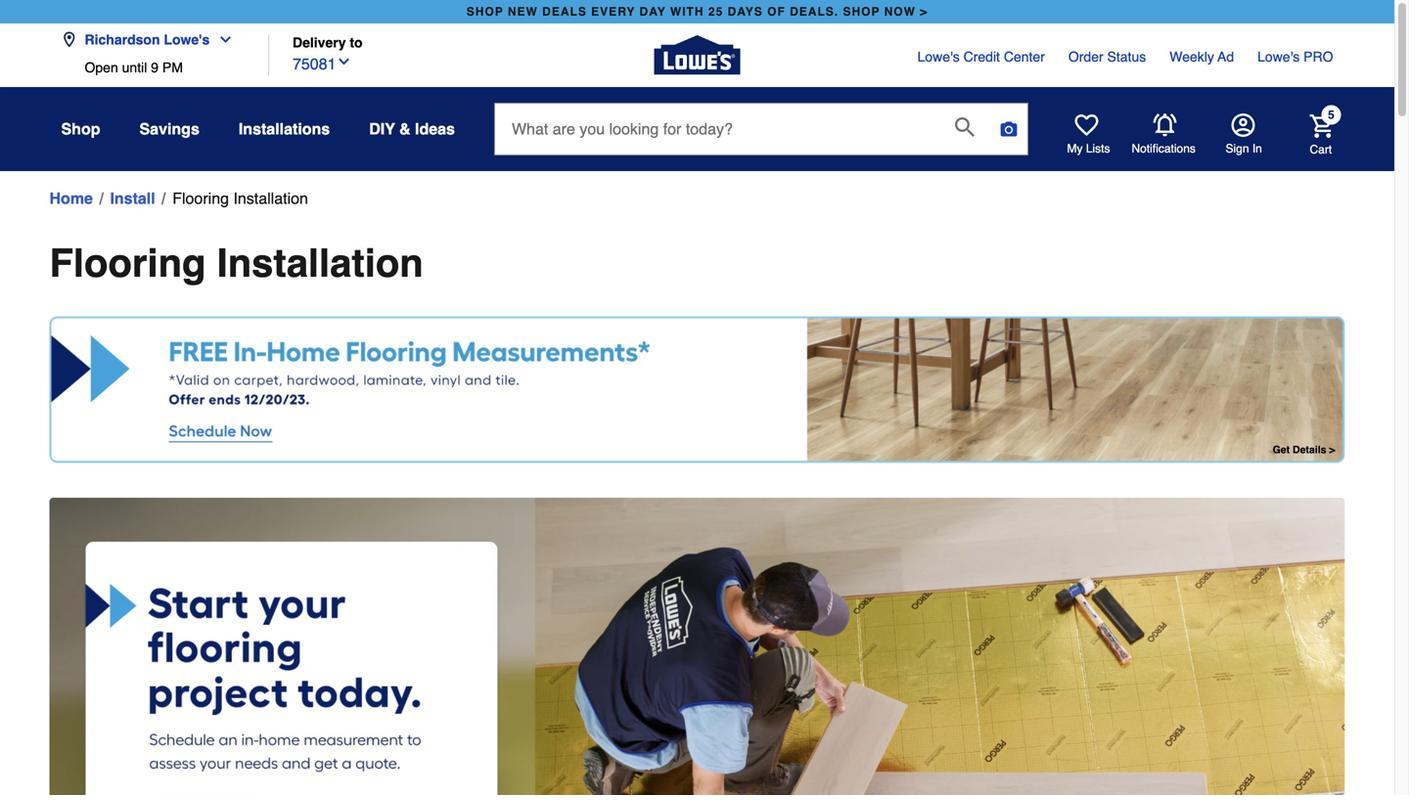 Task type: locate. For each thing, give the bounding box(es) containing it.
flooring installation down installations button
[[172, 189, 308, 208]]

1 horizontal spatial chevron down image
[[336, 54, 352, 70]]

cart
[[1310, 143, 1332, 156]]

lowe's pro link
[[1258, 47, 1334, 67]]

lowe's for lowe's pro
[[1258, 49, 1300, 65]]

0 horizontal spatial shop
[[467, 5, 504, 19]]

&
[[399, 120, 411, 138]]

0 horizontal spatial lowe's
[[164, 32, 210, 47]]

shop
[[467, 5, 504, 19], [843, 5, 880, 19]]

lowe's for lowe's credit center
[[918, 49, 960, 65]]

5
[[1328, 108, 1335, 122]]

1 shop from the left
[[467, 5, 504, 19]]

0 horizontal spatial chevron down image
[[210, 32, 233, 47]]

shop left now
[[843, 5, 880, 19]]

lowe's pro
[[1258, 49, 1334, 65]]

center
[[1004, 49, 1045, 65]]

flooring
[[172, 189, 229, 208], [49, 241, 206, 286]]

lowe's home improvement notification center image
[[1154, 114, 1177, 137]]

order
[[1069, 49, 1104, 65]]

installations
[[239, 120, 330, 138]]

1 vertical spatial chevron down image
[[336, 54, 352, 70]]

flooring right install
[[172, 189, 229, 208]]

my lists
[[1067, 142, 1110, 156]]

lowe's inside "link"
[[918, 49, 960, 65]]

advertisement region
[[49, 316, 1345, 467]]

savings button
[[139, 112, 200, 147]]

richardson
[[85, 32, 160, 47]]

sign in button
[[1226, 114, 1263, 157]]

2 shop from the left
[[843, 5, 880, 19]]

diy
[[369, 120, 395, 138]]

lowe's left credit
[[918, 49, 960, 65]]

diy & ideas button
[[369, 112, 455, 147]]

deals
[[542, 5, 587, 19]]

1 horizontal spatial shop
[[843, 5, 880, 19]]

install link
[[110, 187, 155, 210]]

flooring down install link
[[49, 241, 206, 286]]

richardson lowe's
[[85, 32, 210, 47]]

lists
[[1086, 142, 1110, 156]]

2 horizontal spatial lowe's
[[1258, 49, 1300, 65]]

flooring installation
[[172, 189, 308, 208], [49, 241, 424, 286]]

lowe's credit center link
[[918, 47, 1045, 67]]

lowe's home improvement lists image
[[1075, 114, 1099, 137]]

lowe's left pro
[[1258, 49, 1300, 65]]

my lists link
[[1067, 114, 1110, 157]]

installation
[[233, 189, 308, 208], [217, 241, 424, 286]]

order status
[[1069, 49, 1146, 65]]

of
[[768, 5, 786, 19]]

flooring installation link
[[172, 187, 308, 210]]

lowe's home improvement account image
[[1232, 114, 1255, 137]]

search image
[[955, 118, 975, 137]]

chevron down image inside 75081 button
[[336, 54, 352, 70]]

weekly
[[1170, 49, 1215, 65]]

shop left new in the left of the page
[[467, 5, 504, 19]]

shop
[[61, 120, 100, 138]]

home
[[49, 189, 93, 208]]

shop new deals every day with 25 days of deals. shop now >
[[467, 5, 928, 19]]

lowe's home improvement cart image
[[1310, 114, 1334, 138]]

savings
[[139, 120, 200, 138]]

weekly ad
[[1170, 49, 1234, 65]]

lowe's
[[164, 32, 210, 47], [918, 49, 960, 65], [1258, 49, 1300, 65]]

shop button
[[61, 112, 100, 147]]

Search Query text field
[[495, 104, 940, 155]]

lowe's home improvement logo image
[[654, 12, 740, 98]]

now
[[884, 5, 916, 19]]

chevron down image
[[210, 32, 233, 47], [336, 54, 352, 70]]

lowe's up pm
[[164, 32, 210, 47]]

75081
[[293, 55, 336, 73]]

open until 9 pm
[[85, 60, 183, 75]]

1 horizontal spatial lowe's
[[918, 49, 960, 65]]

pro
[[1304, 49, 1334, 65]]

None search field
[[494, 103, 1029, 174]]

flooring installation down flooring installation link
[[49, 241, 424, 286]]

location image
[[61, 32, 77, 47]]



Task type: vqa. For each thing, say whether or not it's contained in the screenshot.
Installations button
yes



Task type: describe. For each thing, give the bounding box(es) containing it.
1 vertical spatial installation
[[217, 241, 424, 286]]

status
[[1108, 49, 1146, 65]]

>
[[920, 5, 928, 19]]

25
[[709, 5, 724, 19]]

in
[[1253, 142, 1263, 156]]

0 vertical spatial flooring installation
[[172, 189, 308, 208]]

lowe's inside button
[[164, 32, 210, 47]]

to
[[350, 35, 363, 50]]

notifications
[[1132, 142, 1196, 156]]

my
[[1067, 142, 1083, 156]]

install
[[110, 189, 155, 208]]

order status link
[[1069, 47, 1146, 67]]

delivery
[[293, 35, 346, 50]]

every
[[591, 5, 636, 19]]

installations button
[[239, 112, 330, 147]]

day
[[640, 5, 666, 19]]

open
[[85, 60, 118, 75]]

camera image
[[999, 119, 1019, 139]]

deals.
[[790, 5, 839, 19]]

days
[[728, 5, 763, 19]]

sign in
[[1226, 142, 1263, 156]]

lowe's credit center
[[918, 49, 1045, 65]]

new
[[508, 5, 538, 19]]

shop new deals every day with 25 days of deals. shop now > link
[[463, 0, 932, 23]]

start your flooring project today. schedule an in-home measurement and get a quote. image
[[49, 498, 1345, 796]]

weekly ad link
[[1170, 47, 1234, 67]]

until
[[122, 60, 147, 75]]

delivery to
[[293, 35, 363, 50]]

75081 button
[[293, 50, 352, 76]]

1 vertical spatial flooring installation
[[49, 241, 424, 286]]

richardson lowe's button
[[61, 20, 241, 60]]

ad
[[1218, 49, 1234, 65]]

credit
[[964, 49, 1000, 65]]

1 vertical spatial flooring
[[49, 241, 206, 286]]

0 vertical spatial installation
[[233, 189, 308, 208]]

0 vertical spatial chevron down image
[[210, 32, 233, 47]]

home link
[[49, 187, 93, 210]]

sign
[[1226, 142, 1249, 156]]

diy & ideas
[[369, 120, 455, 138]]

with
[[670, 5, 704, 19]]

0 vertical spatial flooring
[[172, 189, 229, 208]]

pm
[[162, 60, 183, 75]]

ideas
[[415, 120, 455, 138]]

9
[[151, 60, 159, 75]]



